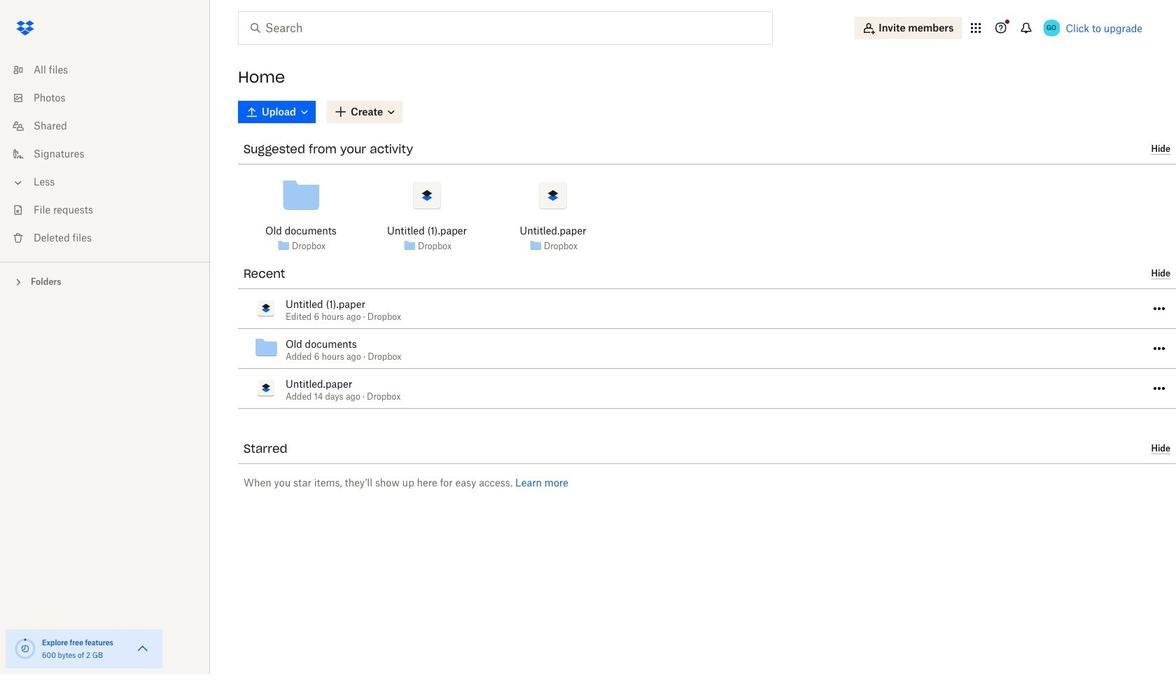 Task type: describe. For each thing, give the bounding box(es) containing it.
0 vertical spatial add to starred image
[[368, 293, 385, 310]]

dropbox image
[[11, 14, 39, 42]]

quota usage image
[[14, 638, 36, 660]]



Task type: vqa. For each thing, say whether or not it's contained in the screenshot.
main content
yes



Task type: locate. For each thing, give the bounding box(es) containing it.
list
[[0, 48, 210, 262]]

add to starred image
[[368, 293, 385, 310], [360, 333, 377, 350]]

main content
[[227, 98, 1177, 674]]

1 vertical spatial add to starred image
[[360, 333, 377, 350]]

quota usage progress bar
[[14, 638, 36, 660]]

Search text field
[[265, 20, 744, 36]]

less image
[[11, 176, 25, 190]]



